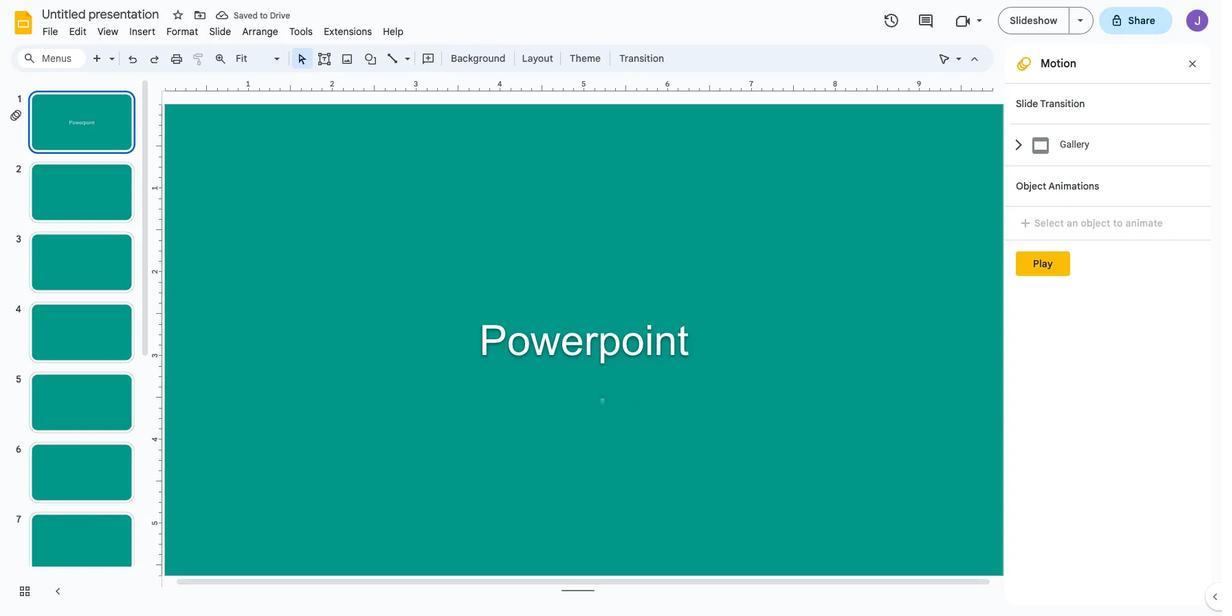 Task type: vqa. For each thing, say whether or not it's contained in the screenshot.
summary heading
no



Task type: locate. For each thing, give the bounding box(es) containing it.
0 vertical spatial transition
[[620, 52, 664, 65]]

share
[[1129, 14, 1156, 27]]

background
[[451, 52, 506, 65]]

Rename text field
[[37, 6, 167, 22]]

help
[[383, 25, 404, 38]]

0 vertical spatial to
[[260, 10, 268, 20]]

view
[[98, 25, 118, 38]]

extensions menu item
[[318, 23, 378, 40]]

transition right theme
[[620, 52, 664, 65]]

Zoom field
[[232, 49, 286, 69]]

object
[[1016, 180, 1047, 193]]

shape image
[[363, 49, 379, 68]]

animations
[[1049, 180, 1100, 193]]

saved to drive button
[[212, 6, 294, 25]]

1 vertical spatial to
[[1114, 217, 1123, 230]]

new slide with layout image
[[106, 50, 115, 54]]

transition
[[620, 52, 664, 65], [1041, 98, 1085, 110]]

1 horizontal spatial slide
[[1016, 98, 1039, 110]]

navigation
[[0, 78, 151, 617]]

0 horizontal spatial transition
[[620, 52, 664, 65]]

slide
[[209, 25, 231, 38], [1016, 98, 1039, 110]]

slide inside motion section
[[1016, 98, 1039, 110]]

transition down motion
[[1041, 98, 1085, 110]]

insert
[[129, 25, 156, 38]]

menu bar
[[37, 18, 409, 41]]

motion section
[[1005, 45, 1212, 606]]

saved
[[234, 10, 258, 20]]

0 vertical spatial slide
[[209, 25, 231, 38]]

transition inside 'transition' button
[[620, 52, 664, 65]]

object animations
[[1016, 180, 1100, 193]]

to right object
[[1114, 217, 1123, 230]]

1 horizontal spatial to
[[1114, 217, 1123, 230]]

1 vertical spatial transition
[[1041, 98, 1085, 110]]

tools menu item
[[284, 23, 318, 40]]

to left drive
[[260, 10, 268, 20]]

share button
[[1099, 7, 1173, 34]]

insert image image
[[339, 49, 355, 68]]

0 horizontal spatial to
[[260, 10, 268, 20]]

navigation inside motion application
[[0, 78, 151, 617]]

menu bar containing file
[[37, 18, 409, 41]]

an
[[1067, 217, 1079, 230]]

background button
[[445, 48, 512, 69]]

gallery
[[1060, 139, 1090, 150]]

edit menu item
[[64, 23, 92, 40]]

theme
[[570, 52, 601, 65]]

1 vertical spatial slide
[[1016, 98, 1039, 110]]

motion application
[[0, 0, 1223, 617]]

slide inside menu item
[[209, 25, 231, 38]]

file
[[43, 25, 58, 38]]

Zoom text field
[[234, 49, 272, 68]]

format menu item
[[161, 23, 204, 40]]

to inside menu bar banner
[[260, 10, 268, 20]]

1 horizontal spatial transition
[[1041, 98, 1085, 110]]

object
[[1081, 217, 1111, 230]]

transition inside motion section
[[1041, 98, 1085, 110]]

0 horizontal spatial slide
[[209, 25, 231, 38]]

live pointer settings image
[[953, 50, 962, 54]]

main toolbar
[[85, 48, 671, 69]]

select an object to animate
[[1035, 217, 1164, 230]]

to
[[260, 10, 268, 20], [1114, 217, 1123, 230]]

presentation options image
[[1078, 19, 1083, 22]]

select
[[1035, 217, 1065, 230]]



Task type: describe. For each thing, give the bounding box(es) containing it.
layout
[[522, 52, 554, 65]]

arrange menu item
[[237, 23, 284, 40]]

slideshow
[[1010, 14, 1058, 27]]

insert menu item
[[124, 23, 161, 40]]

edit
[[69, 25, 87, 38]]

saved to drive
[[234, 10, 290, 20]]

slide for slide
[[209, 25, 231, 38]]

motion
[[1041, 57, 1077, 71]]

help menu item
[[378, 23, 409, 40]]

extensions
[[324, 25, 372, 38]]

play
[[1034, 258, 1053, 270]]

slide for slide transition
[[1016, 98, 1039, 110]]

file menu item
[[37, 23, 64, 40]]

format
[[167, 25, 198, 38]]

view menu item
[[92, 23, 124, 40]]

Star checkbox
[[168, 6, 188, 25]]

arrange
[[242, 25, 278, 38]]

to inside motion section
[[1114, 217, 1123, 230]]

mode and view toolbar
[[934, 45, 986, 72]]

layout button
[[518, 48, 558, 69]]

transition button
[[613, 48, 671, 69]]

Menus field
[[17, 49, 86, 68]]

play button
[[1016, 252, 1071, 276]]

animate
[[1126, 217, 1164, 230]]

slide menu item
[[204, 23, 237, 40]]

tools
[[289, 25, 313, 38]]

slide transition
[[1016, 98, 1085, 110]]

drive
[[270, 10, 290, 20]]

select line image
[[402, 50, 411, 54]]

select an object to animate button
[[1016, 215, 1173, 232]]

menu bar banner
[[0, 0, 1223, 617]]

menu bar inside menu bar banner
[[37, 18, 409, 41]]

theme button
[[564, 48, 607, 69]]

slideshow button
[[999, 7, 1070, 34]]

gallery tab
[[1011, 124, 1212, 166]]



